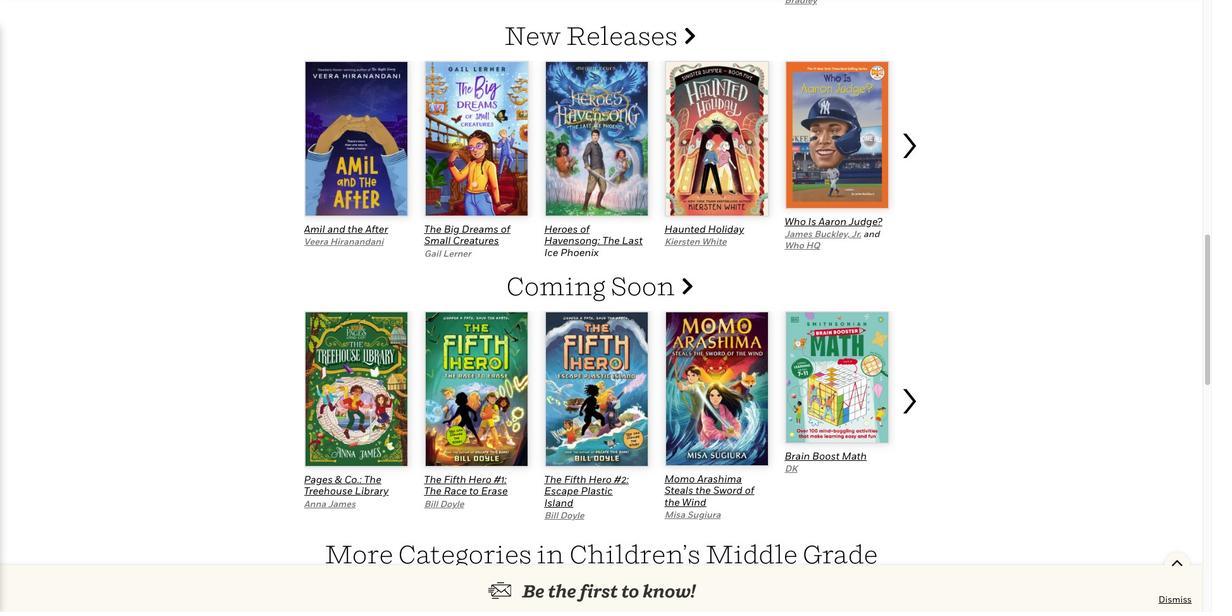 Task type: describe. For each thing, give the bounding box(es) containing it.
releases
[[566, 20, 678, 51]]

the fifth hero #1: the race to erase bill doyle
[[424, 473, 508, 509]]

buckley,
[[815, 229, 850, 239]]

hero for plastic
[[589, 473, 612, 486]]

› link for new releases
[[899, 103, 924, 257]]

small
[[424, 234, 451, 247]]

sword
[[714, 484, 743, 497]]

doyle inside the fifth hero #2: escape plastic island bill doyle
[[560, 510, 585, 521]]

1 who from the top
[[785, 215, 806, 228]]

be the first to know!
[[523, 581, 696, 602]]

amil and the after veera hiranandani
[[304, 223, 388, 247]]

middle
[[706, 539, 798, 570]]

plastic
[[581, 485, 613, 498]]

brain boost math link
[[785, 450, 867, 463]]

heroes
[[545, 223, 578, 235]]

pages & co.: the treehouse library anna james
[[304, 473, 389, 509]]

race
[[444, 485, 467, 498]]

james inside pages & co.: the treehouse library anna james
[[328, 499, 356, 509]]

anna james link
[[304, 499, 356, 509]]

arashima
[[698, 473, 742, 485]]

momo
[[665, 473, 695, 485]]

the big dreams of small creatures image
[[424, 61, 529, 217]]

big
[[444, 223, 460, 235]]

the big dreams of small creatures link
[[424, 223, 510, 247]]

coming
[[507, 271, 606, 301]]

escape
[[545, 485, 579, 498]]

dk
[[785, 463, 798, 474]]

misa
[[665, 509, 686, 520]]

steals
[[665, 484, 694, 497]]

brain boost math image
[[785, 311, 890, 444]]

in
[[537, 539, 565, 570]]

anna
[[304, 499, 326, 509]]

new releases
[[504, 20, 683, 51]]

island
[[545, 497, 574, 509]]

lerner
[[443, 248, 471, 259]]

2 who from the top
[[785, 240, 804, 251]]

bill inside the fifth hero #2: escape plastic island bill doyle
[[545, 510, 558, 521]]

pages & co.: the treehouse library link
[[304, 473, 389, 498]]

ice
[[545, 246, 558, 259]]

momo arashima steals the sword of the wind image
[[665, 311, 769, 467]]

boost
[[813, 450, 840, 463]]

brain boost math dk
[[785, 450, 867, 474]]

more categories in children's middle grade books
[[325, 539, 878, 600]]

the right be
[[548, 581, 577, 602]]

books
[[563, 570, 641, 600]]

the inside heroes of havensong: the last ice phoenix
[[603, 234, 620, 247]]

first
[[580, 581, 618, 602]]

who hq link
[[785, 240, 820, 251]]

aaron
[[819, 215, 847, 228]]

dk link
[[785, 463, 798, 474]]

judge?
[[849, 215, 883, 228]]

› for new releases
[[899, 109, 920, 169]]

who is aaron judge? link
[[785, 215, 883, 228]]

co.:
[[345, 473, 362, 486]]

jr.
[[852, 229, 862, 239]]

and inside who is aaron judge? james buckley, jr. and who hq
[[864, 229, 880, 239]]

havensong:
[[545, 234, 600, 247]]

momo arashima steals the sword of the wind link
[[665, 473, 755, 509]]

dismiss link
[[1159, 594, 1192, 606]]

haunted
[[665, 223, 706, 235]]

grade
[[803, 539, 878, 570]]

hiranandani
[[330, 236, 384, 247]]

haunted holiday kiersten white
[[665, 223, 744, 247]]

the fifth hero #2: escape plastic island bill doyle
[[545, 473, 629, 521]]

erase
[[481, 485, 508, 498]]

the fifth hero #2: escape plastic island image
[[545, 311, 649, 468]]

brain
[[785, 450, 810, 463]]

coming soon
[[507, 271, 681, 301]]

james inside who is aaron judge? james buckley, jr. and who hq
[[785, 229, 813, 239]]

the inside the big dreams of small creatures gail lerner
[[424, 223, 442, 235]]

the up sugiura
[[696, 484, 711, 497]]

#1:
[[494, 473, 507, 486]]

› for coming soon
[[899, 364, 920, 425]]

last
[[622, 234, 643, 247]]

who is aaron judge? image
[[785, 61, 890, 209]]

library
[[355, 485, 389, 498]]

pages & co.: the treehouse library image
[[304, 311, 409, 468]]

&
[[335, 473, 342, 486]]



Task type: vqa. For each thing, say whether or not it's contained in the screenshot.
Kiersten White link
yes



Task type: locate. For each thing, give the bounding box(es) containing it.
doyle
[[440, 499, 464, 509], [560, 510, 585, 521]]

›
[[899, 109, 920, 169], [899, 364, 920, 425]]

1 vertical spatial bill doyle link
[[545, 510, 585, 521]]

doyle down race
[[440, 499, 464, 509]]

1 horizontal spatial james
[[785, 229, 813, 239]]

0 horizontal spatial and
[[327, 223, 345, 235]]

hero for race
[[469, 473, 492, 486]]

2 › link from the top
[[899, 359, 924, 522]]

1 vertical spatial james
[[328, 499, 356, 509]]

› link right judge?
[[899, 103, 924, 257]]

0 vertical spatial to
[[470, 485, 479, 498]]

bill doyle link for escape
[[545, 510, 585, 521]]

1 vertical spatial doyle
[[560, 510, 585, 521]]

pages
[[304, 473, 333, 486]]

wind
[[683, 496, 707, 509]]

of inside the big dreams of small creatures gail lerner
[[501, 223, 510, 235]]

0 horizontal spatial fifth
[[444, 473, 466, 486]]

and down judge?
[[864, 229, 880, 239]]

gail
[[424, 248, 441, 259]]

the inside pages & co.: the treehouse library anna james
[[364, 473, 382, 486]]

0 vertical spatial bill doyle link
[[424, 499, 464, 509]]

0 vertical spatial bill
[[424, 499, 438, 509]]

1 vertical spatial bill
[[545, 510, 558, 521]]

fifth up island
[[564, 473, 587, 486]]

of right heroes
[[581, 223, 590, 235]]

new releases link
[[504, 20, 696, 51]]

0 vertical spatial › link
[[899, 103, 924, 257]]

1 horizontal spatial and
[[864, 229, 880, 239]]

math
[[842, 450, 867, 463]]

1 fifth from the left
[[444, 473, 466, 486]]

the fifth hero #2: escape plastic island link
[[545, 473, 629, 509]]

the fifth hero #1: the race to erase link
[[424, 473, 508, 498]]

creatures
[[453, 234, 499, 247]]

1 horizontal spatial of
[[581, 223, 590, 235]]

0 horizontal spatial to
[[470, 485, 479, 498]]

› link
[[899, 103, 924, 257], [899, 359, 924, 522]]

fifth
[[444, 473, 466, 486], [564, 473, 587, 486]]

bill
[[424, 499, 438, 509], [545, 510, 558, 521]]

the
[[348, 223, 363, 235], [696, 484, 711, 497], [665, 496, 680, 509], [548, 581, 577, 602]]

1 horizontal spatial to
[[622, 581, 639, 602]]

dismiss
[[1159, 594, 1192, 605]]

fifth inside the fifth hero #1: the race to erase bill doyle
[[444, 473, 466, 486]]

0 horizontal spatial bill doyle link
[[424, 499, 464, 509]]

fifth for race
[[444, 473, 466, 486]]

james down 'treehouse' on the left bottom of page
[[328, 499, 356, 509]]

bill inside the fifth hero #1: the race to erase bill doyle
[[424, 499, 438, 509]]

soon
[[611, 271, 676, 301]]

the up hiranandani
[[348, 223, 363, 235]]

james up who hq link
[[785, 229, 813, 239]]

veera
[[304, 236, 328, 247]]

1 horizontal spatial bill doyle link
[[545, 510, 585, 521]]

1 vertical spatial ›
[[899, 364, 920, 425]]

is
[[809, 215, 817, 228]]

james buckley, jr. link
[[785, 229, 862, 239]]

momo arashima steals the sword of the wind misa sugiura
[[665, 473, 755, 520]]

bill doyle link down island
[[545, 510, 585, 521]]

hero left #2: in the bottom right of the page
[[589, 473, 612, 486]]

know!
[[643, 581, 696, 602]]

bill down island
[[545, 510, 558, 521]]

0 horizontal spatial bill
[[424, 499, 438, 509]]

1 hero from the left
[[469, 473, 492, 486]]

treehouse
[[304, 485, 353, 498]]

2 hero from the left
[[589, 473, 612, 486]]

heroes of havensong: the last ice phoenix image
[[545, 61, 649, 217]]

the inside amil and the after veera hiranandani
[[348, 223, 363, 235]]

bill doyle link
[[424, 499, 464, 509], [545, 510, 585, 521]]

amil and the after image
[[304, 61, 409, 217]]

amil
[[304, 223, 325, 235]]

kiersten white link
[[665, 236, 727, 247]]

0 vertical spatial james
[[785, 229, 813, 239]]

and
[[327, 223, 345, 235], [864, 229, 880, 239]]

1 horizontal spatial doyle
[[560, 510, 585, 521]]

haunted holiday link
[[665, 223, 744, 235]]

› link right math on the bottom right of the page
[[899, 359, 924, 522]]

who
[[785, 215, 806, 228], [785, 240, 804, 251]]

0 horizontal spatial hero
[[469, 473, 492, 486]]

to
[[470, 485, 479, 498], [622, 581, 639, 602]]

hero inside the fifth hero #2: escape plastic island bill doyle
[[589, 473, 612, 486]]

1 horizontal spatial bill
[[545, 510, 558, 521]]

new
[[504, 20, 561, 51]]

#2:
[[614, 473, 629, 486]]

to right first
[[622, 581, 639, 602]]

2 fifth from the left
[[564, 473, 587, 486]]

doyle inside the fifth hero #1: the race to erase bill doyle
[[440, 499, 464, 509]]

who is aaron judge? james buckley, jr. and who hq
[[785, 215, 883, 251]]

children's
[[570, 539, 701, 570]]

fifth inside the fifth hero #2: escape plastic island bill doyle
[[564, 473, 587, 486]]

1 › from the top
[[899, 109, 920, 169]]

sugiura
[[688, 509, 721, 520]]

the fifth hero #1: the race to erase image
[[424, 311, 529, 468]]

of right dreams at the top left of the page
[[501, 223, 510, 235]]

2 › from the top
[[899, 364, 920, 425]]

kiersten
[[665, 236, 700, 247]]

1 horizontal spatial hero
[[589, 473, 612, 486]]

expand/collapse sign up banner image
[[1172, 553, 1184, 572]]

1 horizontal spatial fifth
[[564, 473, 587, 486]]

2 horizontal spatial of
[[745, 484, 755, 497]]

fifth left erase
[[444, 473, 466, 486]]

of inside heroes of havensong: the last ice phoenix
[[581, 223, 590, 235]]

of
[[501, 223, 510, 235], [581, 223, 590, 235], [745, 484, 755, 497]]

phoenix
[[561, 246, 599, 259]]

be
[[523, 581, 545, 602]]

the inside the fifth hero #2: escape plastic island bill doyle
[[545, 473, 562, 486]]

misa sugiura link
[[665, 509, 721, 520]]

0 vertical spatial ›
[[899, 109, 920, 169]]

to right race
[[470, 485, 479, 498]]

the big dreams of small creatures gail lerner
[[424, 223, 510, 259]]

amil and the after link
[[304, 223, 388, 235]]

categories
[[399, 539, 532, 570]]

hero inside the fifth hero #1: the race to erase bill doyle
[[469, 473, 492, 486]]

1 vertical spatial who
[[785, 240, 804, 251]]

dreams
[[462, 223, 499, 235]]

0 vertical spatial who
[[785, 215, 806, 228]]

fifth for plastic
[[564, 473, 587, 486]]

doyle down island
[[560, 510, 585, 521]]

and up veera hiranandani link
[[327, 223, 345, 235]]

0 horizontal spatial of
[[501, 223, 510, 235]]

1 vertical spatial to
[[622, 581, 639, 602]]

heroes of havensong: the last ice phoenix link
[[545, 223, 643, 259]]

1 vertical spatial › link
[[899, 359, 924, 522]]

heroes of havensong: the last ice phoenix
[[545, 223, 643, 259]]

who left hq
[[785, 240, 804, 251]]

bill down the fifth hero #1: the race to erase link
[[424, 499, 438, 509]]

the up misa
[[665, 496, 680, 509]]

1 › link from the top
[[899, 103, 924, 257]]

› link for coming soon
[[899, 359, 924, 522]]

veera hiranandani link
[[304, 236, 384, 247]]

hq
[[806, 240, 820, 251]]

0 vertical spatial doyle
[[440, 499, 464, 509]]

haunted holiday image
[[665, 61, 769, 217]]

0 horizontal spatial doyle
[[440, 499, 464, 509]]

more
[[325, 539, 393, 570]]

after
[[365, 223, 388, 235]]

to inside the fifth hero #1: the race to erase bill doyle
[[470, 485, 479, 498]]

bill doyle link down race
[[424, 499, 464, 509]]

who left is
[[785, 215, 806, 228]]

0 horizontal spatial james
[[328, 499, 356, 509]]

hero
[[469, 473, 492, 486], [589, 473, 612, 486]]

and inside amil and the after veera hiranandani
[[327, 223, 345, 235]]

hero left #1:
[[469, 473, 492, 486]]

gail lerner link
[[424, 248, 471, 259]]

coming soon link
[[507, 271, 693, 301]]

holiday
[[708, 223, 744, 235]]

of right sword
[[745, 484, 755, 497]]

white
[[702, 236, 727, 247]]

of inside momo arashima steals the sword of the wind misa sugiura
[[745, 484, 755, 497]]

bill doyle link for the
[[424, 499, 464, 509]]



